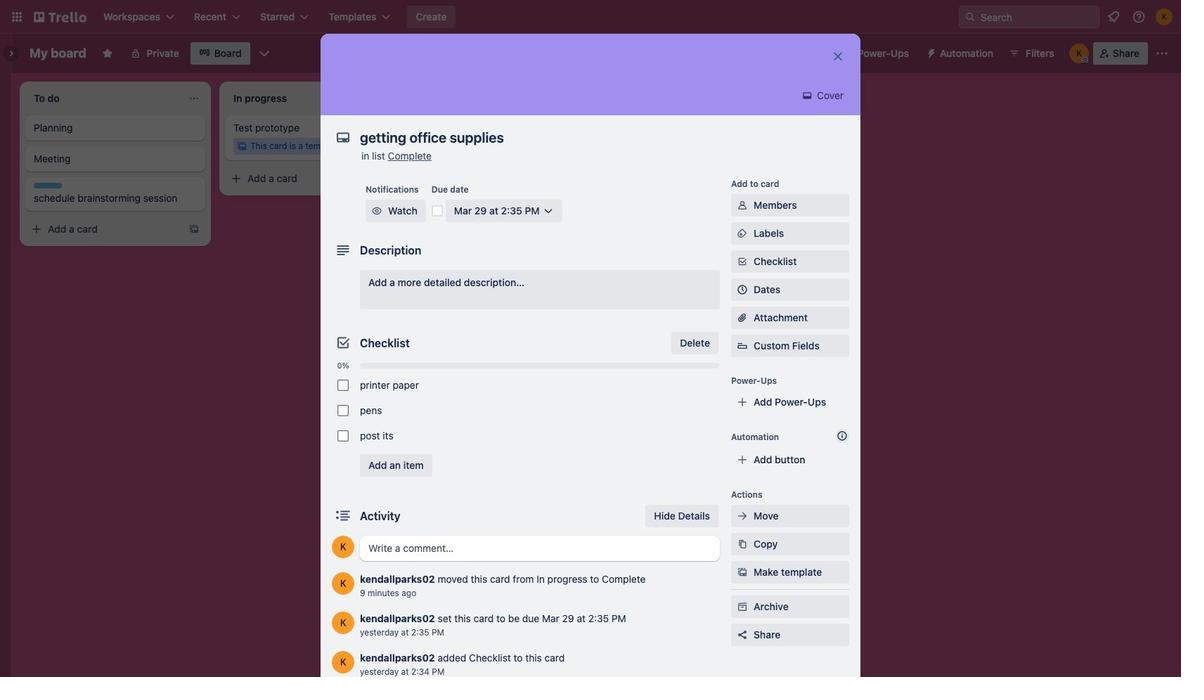 Task type: vqa. For each thing, say whether or not it's contained in the screenshot.
5th sm icon from the top
no



Task type: describe. For each thing, give the bounding box(es) containing it.
customize views image
[[257, 46, 271, 60]]

show menu image
[[1156, 46, 1170, 60]]

Search field
[[976, 6, 1099, 27]]

Mark due date as complete checkbox
[[432, 205, 443, 217]]

color: sky, title: "design" element
[[34, 183, 62, 189]]

Board name text field
[[23, 42, 93, 65]]



Task type: locate. For each thing, give the bounding box(es) containing it.
2 horizontal spatial sm image
[[801, 89, 815, 103]]

search image
[[965, 11, 976, 23]]

1 horizontal spatial sm image
[[736, 600, 750, 614]]

kendallparks02 (kendallparks02) image
[[1156, 8, 1173, 25], [1070, 44, 1089, 63], [332, 536, 355, 559], [332, 573, 355, 595], [332, 612, 355, 634], [332, 651, 355, 674]]

1 vertical spatial sm image
[[370, 204, 384, 218]]

open information menu image
[[1132, 10, 1147, 24]]

create from template… image
[[388, 173, 400, 184]]

kendallparks02 (kendallparks02) image inside primary "element"
[[1156, 8, 1173, 25]]

None checkbox
[[338, 405, 349, 416]]

create from template… image
[[189, 224, 200, 235]]

primary element
[[0, 0, 1182, 34]]

sm image
[[921, 42, 940, 62], [736, 198, 750, 212], [736, 226, 750, 241], [736, 509, 750, 523], [736, 537, 750, 551], [736, 566, 750, 580]]

Write a comment text field
[[360, 536, 720, 561]]

0 notifications image
[[1106, 8, 1123, 25]]

None checkbox
[[433, 163, 482, 180], [338, 380, 349, 391], [338, 430, 349, 442], [433, 163, 482, 180], [338, 380, 349, 391], [338, 430, 349, 442]]

back to home image
[[34, 6, 87, 28]]

0 horizontal spatial sm image
[[370, 204, 384, 218]]

None text field
[[353, 125, 817, 151]]

star or unstar board image
[[102, 48, 113, 59]]

sm image
[[801, 89, 815, 103], [370, 204, 384, 218], [736, 600, 750, 614]]

2 vertical spatial sm image
[[736, 600, 750, 614]]

group
[[332, 373, 720, 449]]

0 vertical spatial sm image
[[801, 89, 815, 103]]



